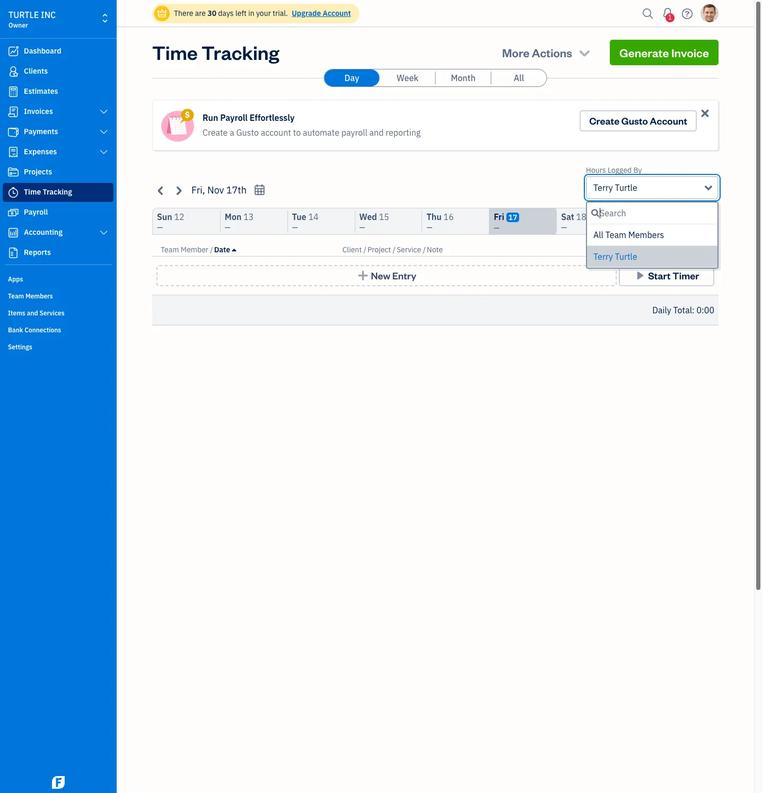 Task type: describe. For each thing, give the bounding box(es) containing it.
there are 30 days left in your trial. upgrade account
[[174, 8, 351, 18]]

go to help image
[[679, 6, 696, 21]]

upgrade account link
[[290, 8, 351, 18]]

payroll inside main "element"
[[24, 207, 48, 217]]

are
[[195, 8, 206, 18]]

— for sat
[[561, 223, 567, 232]]

wed 15 —
[[359, 212, 389, 232]]

choose a date image
[[253, 184, 266, 196]]

more actions button
[[493, 40, 601, 65]]

12
[[174, 212, 184, 222]]

bank connections
[[8, 326, 61, 334]]

logged
[[608, 165, 632, 175]]

— for tue
[[292, 223, 298, 232]]

generate invoice button
[[610, 40, 719, 65]]

days
[[218, 8, 234, 18]]

next day image
[[172, 184, 185, 197]]

expenses
[[24, 147, 57, 156]]

team for team members
[[8, 292, 24, 300]]

reports
[[24, 248, 51, 257]]

all for all team members
[[593, 230, 604, 240]]

2 turtle from the top
[[615, 251, 637, 262]]

start
[[648, 269, 671, 282]]

nov
[[207, 184, 224, 196]]

start timer button
[[619, 265, 714, 286]]

invoice image
[[7, 107, 20, 117]]

17
[[508, 213, 517, 222]]

expenses link
[[3, 143, 114, 162]]

chevron large down image
[[99, 229, 109, 237]]

daily
[[652, 305, 671, 316]]

1 horizontal spatial time tracking
[[152, 40, 279, 65]]

team member /
[[161, 245, 213, 255]]

sat
[[561, 212, 574, 222]]

run
[[203, 112, 218, 123]]

invoices link
[[3, 102, 114, 121]]

project image
[[7, 167, 20, 178]]

payment image
[[7, 127, 20, 137]]

0 vertical spatial 0:00
[[692, 216, 710, 227]]

terry turtle inside list box
[[593, 251, 637, 262]]

all for all
[[514, 73, 524, 83]]

16
[[444, 212, 454, 222]]

wed
[[359, 212, 377, 222]]

17th
[[226, 184, 247, 196]]

Search search field
[[587, 207, 718, 220]]

client image
[[7, 66, 20, 77]]

generate
[[619, 45, 669, 60]]

crown image
[[156, 8, 168, 19]]

caretup image
[[232, 246, 236, 254]]

month
[[451, 73, 476, 83]]

1 button
[[659, 3, 676, 24]]

thu 16 —
[[427, 212, 454, 232]]

time tracking inside time tracking link
[[24, 187, 72, 197]]

trial.
[[273, 8, 288, 18]]

note
[[427, 245, 443, 255]]

by
[[634, 165, 642, 175]]

turtle inc owner
[[8, 10, 56, 29]]

list box containing all team members
[[587, 224, 718, 268]]

daily total : 0:00
[[652, 305, 714, 316]]

run payroll effortlessly create a gusto account to automate payroll and reporting
[[203, 112, 421, 138]]

effortlessly
[[250, 112, 295, 123]]

accounting link
[[3, 223, 114, 242]]

sun
[[157, 212, 172, 222]]

freshbooks image
[[50, 776, 67, 789]]

gusto inside run payroll effortlessly create a gusto account to automate payroll and reporting
[[236, 127, 259, 138]]

items and services
[[8, 309, 65, 317]]

create gusto account button
[[580, 110, 697, 132]]

account inside create gusto account button
[[650, 115, 687, 127]]

expense image
[[7, 147, 20, 158]]

services
[[39, 309, 65, 317]]

project link
[[367, 245, 393, 255]]

0 vertical spatial tracking
[[201, 40, 279, 65]]

settings
[[8, 343, 32, 351]]

fri,
[[191, 184, 205, 196]]

— for sun
[[157, 223, 163, 232]]

gusto inside button
[[621, 115, 648, 127]]

client
[[342, 245, 362, 255]]

new entry button
[[156, 265, 617, 286]]

fri 17 —
[[494, 212, 517, 233]]

1 / from the left
[[210, 245, 213, 255]]

0 vertical spatial total
[[669, 216, 687, 227]]

0 vertical spatial :
[[687, 216, 690, 227]]

all link
[[491, 69, 547, 86]]

30
[[208, 8, 216, 18]]

1 vertical spatial :
[[692, 305, 695, 316]]

chart image
[[7, 228, 20, 238]]

bank connections link
[[3, 322, 114, 338]]

owner
[[8, 21, 28, 29]]

account
[[261, 127, 291, 138]]

tue 14 —
[[292, 212, 319, 232]]

team members
[[8, 292, 53, 300]]

bank
[[8, 326, 23, 334]]

invoices
[[24, 107, 53, 116]]

more
[[502, 45, 530, 60]]

chevron large down image for expenses
[[99, 148, 109, 156]]

new
[[371, 269, 390, 282]]

left
[[235, 8, 247, 18]]



Task type: vqa. For each thing, say whether or not it's contained in the screenshot.
rightmost Time Tracking
yes



Task type: locate. For each thing, give the bounding box(es) containing it.
a
[[230, 127, 234, 138]]

new entry
[[371, 269, 416, 282]]

payroll
[[220, 112, 248, 123], [24, 207, 48, 217]]

payroll inside run payroll effortlessly create a gusto account to automate payroll and reporting
[[220, 112, 248, 123]]

apps
[[8, 275, 23, 283]]

/ right client
[[364, 245, 366, 255]]

0 vertical spatial and
[[369, 127, 384, 138]]

estimates link
[[3, 82, 114, 101]]

chevron large down image up projects link
[[99, 148, 109, 156]]

1 vertical spatial terry
[[593, 251, 613, 262]]

— down sun at the left
[[157, 223, 163, 232]]

2 terry turtle from the top
[[593, 251, 637, 262]]

payroll up a
[[220, 112, 248, 123]]

1 horizontal spatial gusto
[[621, 115, 648, 127]]

team down search 'search field'
[[606, 230, 626, 240]]

fri
[[494, 212, 504, 222]]

terry turtle
[[593, 182, 637, 193], [593, 251, 637, 262]]

team down the apps
[[8, 292, 24, 300]]

chevron large down image inside invoices link
[[99, 108, 109, 116]]

date
[[214, 245, 230, 255]]

2 vertical spatial time
[[667, 245, 683, 255]]

total up time link
[[669, 216, 687, 227]]

— down wed
[[359, 223, 365, 232]]

1 vertical spatial and
[[27, 309, 38, 317]]

terry turtle button
[[586, 176, 719, 199]]

chevron large down image for invoices
[[99, 108, 109, 116]]

members inside "link"
[[25, 292, 53, 300]]

2 chevron large down image from the top
[[99, 128, 109, 136]]

money image
[[7, 207, 20, 218]]

2 horizontal spatial team
[[606, 230, 626, 240]]

0 vertical spatial team
[[606, 230, 626, 240]]

time tracking
[[152, 40, 279, 65], [24, 187, 72, 197]]

projects
[[24, 167, 52, 177]]

time tracking down the 30
[[152, 40, 279, 65]]

0:00 up status
[[692, 216, 710, 227]]

1 horizontal spatial time
[[152, 40, 198, 65]]

tracking down 'left'
[[201, 40, 279, 65]]

0 vertical spatial chevron large down image
[[99, 108, 109, 116]]

team inside list box
[[606, 230, 626, 240]]

week link
[[380, 69, 435, 86]]

create up hours
[[589, 115, 620, 127]]

1 horizontal spatial all
[[593, 230, 604, 240]]

members
[[628, 230, 664, 240], [25, 292, 53, 300]]

— down mon
[[225, 223, 231, 232]]

/ left note
[[423, 245, 426, 255]]

and
[[369, 127, 384, 138], [27, 309, 38, 317]]

turtle
[[8, 10, 39, 20]]

1 vertical spatial terry turtle
[[593, 251, 637, 262]]

1
[[668, 13, 672, 21]]

gusto up by
[[621, 115, 648, 127]]

3 / from the left
[[393, 245, 396, 255]]

all right sat 18 —
[[593, 230, 604, 240]]

upgrade
[[292, 8, 321, 18]]

time left status link
[[667, 245, 683, 255]]

timer
[[673, 269, 699, 282]]

18
[[576, 212, 586, 222]]

payments link
[[3, 123, 114, 142]]

0 vertical spatial terry turtle
[[593, 182, 637, 193]]

status
[[689, 245, 710, 255]]

time link
[[667, 245, 685, 255]]

day link
[[324, 69, 379, 86]]

/ left date
[[210, 245, 213, 255]]

create gusto account
[[589, 115, 687, 127]]

1 vertical spatial 0:00
[[697, 305, 714, 316]]

2 vertical spatial chevron large down image
[[99, 148, 109, 156]]

0:00
[[692, 216, 710, 227], [697, 305, 714, 316]]

1 vertical spatial total
[[673, 305, 692, 316]]

chevron large down image inside expenses link
[[99, 148, 109, 156]]

and right items on the left of the page
[[27, 309, 38, 317]]

reports link
[[3, 243, 114, 263]]

dashboard image
[[7, 46, 20, 57]]

terry turtle down hours logged by
[[593, 182, 637, 193]]

2 vertical spatial team
[[8, 292, 24, 300]]

1 vertical spatial turtle
[[615, 251, 637, 262]]

terry
[[593, 182, 613, 193], [593, 251, 613, 262]]

list box
[[587, 224, 718, 268]]

0 vertical spatial terry
[[593, 182, 613, 193]]

main element
[[0, 0, 143, 793]]

create inside button
[[589, 115, 620, 127]]

: right daily
[[692, 305, 695, 316]]

time right the timer "image"
[[24, 187, 41, 197]]

0 horizontal spatial members
[[25, 292, 53, 300]]

0 horizontal spatial time
[[24, 187, 41, 197]]

1 turtle from the top
[[615, 182, 637, 193]]

0 horizontal spatial gusto
[[236, 127, 259, 138]]

items and services link
[[3, 305, 114, 321]]

client / project / service / note
[[342, 245, 443, 255]]

terry inside dropdown button
[[593, 182, 613, 193]]

chevron large down image down invoices link
[[99, 128, 109, 136]]

clients link
[[3, 62, 114, 81]]

and inside main "element"
[[27, 309, 38, 317]]

all team members
[[593, 230, 664, 240]]

chevron large down image down estimates link
[[99, 108, 109, 116]]

dashboard
[[24, 46, 61, 56]]

1 horizontal spatial :
[[692, 305, 695, 316]]

gusto right a
[[236, 127, 259, 138]]

automate
[[303, 127, 339, 138]]

0 vertical spatial create
[[589, 115, 620, 127]]

— for thu
[[427, 223, 432, 232]]

2 horizontal spatial time
[[667, 245, 683, 255]]

start timer
[[648, 269, 699, 282]]

: up time / status
[[687, 216, 690, 227]]

1 horizontal spatial payroll
[[220, 112, 248, 123]]

— inside sat 18 —
[[561, 223, 567, 232]]

team for team member /
[[161, 245, 179, 255]]

— inside the "wed 15 —"
[[359, 223, 365, 232]]

1 horizontal spatial tracking
[[201, 40, 279, 65]]

tracking inside main "element"
[[43, 187, 72, 197]]

projects link
[[3, 163, 114, 182]]

dashboard link
[[3, 42, 114, 61]]

time inside main "element"
[[24, 187, 41, 197]]

tracking down projects link
[[43, 187, 72, 197]]

0 vertical spatial time tracking
[[152, 40, 279, 65]]

team left 'member'
[[161, 245, 179, 255]]

turtle down logged on the top of page
[[615, 182, 637, 193]]

timer image
[[7, 187, 20, 198]]

close image
[[699, 107, 711, 119]]

member
[[181, 245, 208, 255]]

0 vertical spatial all
[[514, 73, 524, 83]]

create inside run payroll effortlessly create a gusto account to automate payroll and reporting
[[203, 127, 228, 138]]

project
[[367, 245, 391, 255]]

— inside mon 13 —
[[225, 223, 231, 232]]

— for fri
[[494, 223, 500, 233]]

— down the sat
[[561, 223, 567, 232]]

total right daily
[[673, 305, 692, 316]]

4 / from the left
[[423, 245, 426, 255]]

/ left the service
[[393, 245, 396, 255]]

0 horizontal spatial create
[[203, 127, 228, 138]]

/
[[210, 245, 213, 255], [364, 245, 366, 255], [393, 245, 396, 255], [423, 245, 426, 255], [685, 245, 688, 255]]

in
[[248, 8, 254, 18]]

reporting
[[386, 127, 421, 138]]

all down more
[[514, 73, 524, 83]]

1 horizontal spatial and
[[369, 127, 384, 138]]

turtle inside dropdown button
[[615, 182, 637, 193]]

terry turtle inside dropdown button
[[593, 182, 637, 193]]

terry down hours
[[593, 182, 613, 193]]

— down thu
[[427, 223, 432, 232]]

2 terry from the top
[[593, 251, 613, 262]]

0 horizontal spatial time tracking
[[24, 187, 72, 197]]

members up 'items and services'
[[25, 292, 53, 300]]

0 horizontal spatial team
[[8, 292, 24, 300]]

apps link
[[3, 271, 114, 287]]

search image
[[640, 6, 657, 21]]

0 vertical spatial gusto
[[621, 115, 648, 127]]

to
[[293, 127, 301, 138]]

account right upgrade
[[323, 8, 351, 18]]

service link
[[397, 245, 423, 255]]

— for wed
[[359, 223, 365, 232]]

1 vertical spatial time
[[24, 187, 41, 197]]

0 vertical spatial payroll
[[220, 112, 248, 123]]

1 vertical spatial team
[[161, 245, 179, 255]]

total : 0:00
[[669, 216, 710, 227]]

1 terry turtle from the top
[[593, 182, 637, 193]]

payroll
[[341, 127, 367, 138]]

2 / from the left
[[364, 245, 366, 255]]

1 vertical spatial members
[[25, 292, 53, 300]]

chevrondown image
[[577, 45, 592, 60]]

0 vertical spatial members
[[628, 230, 664, 240]]

1 vertical spatial time tracking
[[24, 187, 72, 197]]

settings link
[[3, 339, 114, 355]]

status link
[[689, 245, 710, 255]]

create down run
[[203, 127, 228, 138]]

payroll link
[[3, 203, 114, 222]]

hours
[[586, 165, 606, 175]]

account left the close "image"
[[650, 115, 687, 127]]

team members link
[[3, 288, 114, 304]]

day
[[345, 73, 359, 83]]

1 vertical spatial all
[[593, 230, 604, 240]]

3 chevron large down image from the top
[[99, 148, 109, 156]]

14
[[308, 212, 319, 222]]

1 vertical spatial create
[[203, 127, 228, 138]]

0 vertical spatial turtle
[[615, 182, 637, 193]]

time down there
[[152, 40, 198, 65]]

actions
[[532, 45, 572, 60]]

estimates
[[24, 86, 58, 96]]

previous day image
[[155, 184, 167, 197]]

0 horizontal spatial :
[[687, 216, 690, 227]]

1 horizontal spatial members
[[628, 230, 664, 240]]

more actions
[[502, 45, 572, 60]]

— down tue
[[292, 223, 298, 232]]

accounting
[[24, 228, 63, 237]]

1 horizontal spatial create
[[589, 115, 620, 127]]

turtle down all team members
[[615, 251, 637, 262]]

terry down all team members
[[593, 251, 613, 262]]

0 horizontal spatial account
[[323, 8, 351, 18]]

and right payroll on the left of page
[[369, 127, 384, 138]]

report image
[[7, 248, 20, 258]]

0 horizontal spatial tracking
[[43, 187, 72, 197]]

clients
[[24, 66, 48, 76]]

time tracking down projects link
[[24, 187, 72, 197]]

mon
[[225, 212, 242, 222]]

invoice
[[671, 45, 709, 60]]

generate invoice
[[619, 45, 709, 60]]

— inside tue 14 —
[[292, 223, 298, 232]]

— inside "fri 17 —"
[[494, 223, 500, 233]]

— inside sun 12 —
[[157, 223, 163, 232]]

plus image
[[357, 270, 369, 281]]

fri, nov 17th
[[191, 184, 247, 196]]

hours logged by
[[586, 165, 642, 175]]

items
[[8, 309, 25, 317]]

terry turtle down all team members
[[593, 251, 637, 262]]

0 vertical spatial time
[[152, 40, 198, 65]]

estimate image
[[7, 86, 20, 97]]

1 horizontal spatial account
[[650, 115, 687, 127]]

1 vertical spatial payroll
[[24, 207, 48, 217]]

1 chevron large down image from the top
[[99, 108, 109, 116]]

sun 12 —
[[157, 212, 184, 232]]

chevron large down image for payments
[[99, 128, 109, 136]]

1 vertical spatial tracking
[[43, 187, 72, 197]]

0 horizontal spatial payroll
[[24, 207, 48, 217]]

1 vertical spatial gusto
[[236, 127, 259, 138]]

entry
[[392, 269, 416, 282]]

payments
[[24, 127, 58, 136]]

1 vertical spatial account
[[650, 115, 687, 127]]

there
[[174, 8, 193, 18]]

— down fri
[[494, 223, 500, 233]]

— for mon
[[225, 223, 231, 232]]

0 horizontal spatial and
[[27, 309, 38, 317]]

note link
[[427, 245, 443, 255]]

and inside run payroll effortlessly create a gusto account to automate payroll and reporting
[[369, 127, 384, 138]]

members down search 'search field'
[[628, 230, 664, 240]]

play image
[[634, 270, 646, 281]]

— inside thu 16 —
[[427, 223, 432, 232]]

/ left status
[[685, 245, 688, 255]]

service
[[397, 245, 421, 255]]

chevron large down image
[[99, 108, 109, 116], [99, 128, 109, 136], [99, 148, 109, 156]]

time tracking link
[[3, 183, 114, 202]]

tue
[[292, 212, 306, 222]]

0 vertical spatial account
[[323, 8, 351, 18]]

0 horizontal spatial all
[[514, 73, 524, 83]]

team inside "link"
[[8, 292, 24, 300]]

1 vertical spatial chevron large down image
[[99, 128, 109, 136]]

0:00 down timer
[[697, 305, 714, 316]]

1 terry from the top
[[593, 182, 613, 193]]

5 / from the left
[[685, 245, 688, 255]]

all inside list box
[[593, 230, 604, 240]]

1 horizontal spatial team
[[161, 245, 179, 255]]

date link
[[214, 245, 236, 255]]

payroll up accounting
[[24, 207, 48, 217]]



